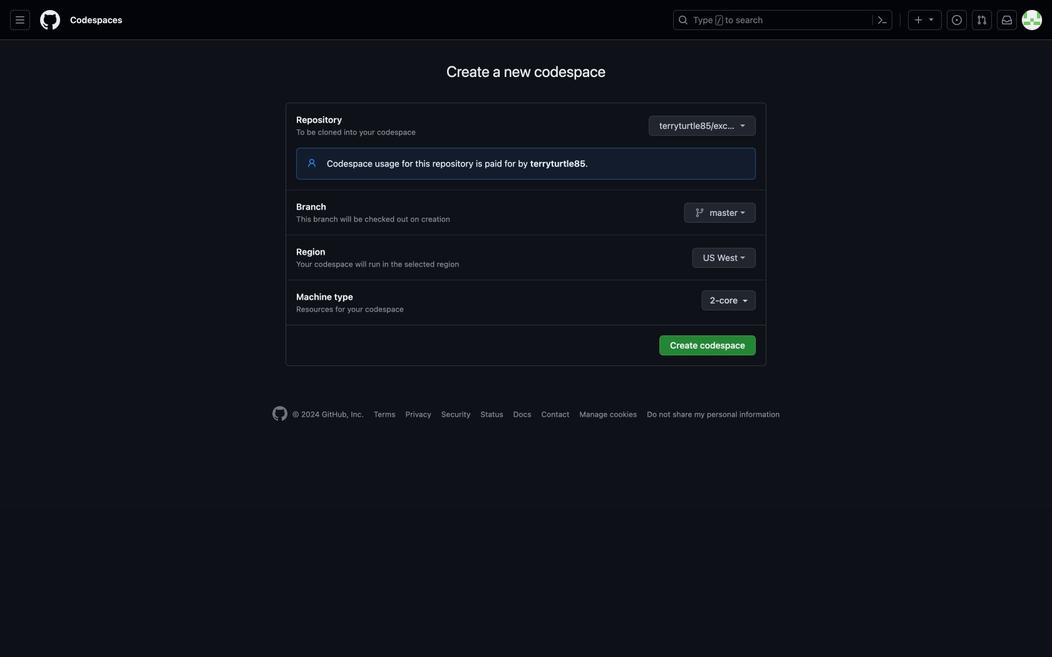 Task type: describe. For each thing, give the bounding box(es) containing it.
notifications image
[[1002, 15, 1012, 25]]

0 vertical spatial triangle down image
[[927, 14, 937, 24]]

homepage image
[[40, 10, 60, 30]]

git branch image
[[695, 208, 705, 218]]

0 horizontal spatial triangle down image
[[741, 296, 751, 306]]



Task type: locate. For each thing, give the bounding box(es) containing it.
1 vertical spatial triangle down image
[[741, 296, 751, 306]]

homepage image
[[272, 407, 287, 422]]

issue opened image
[[952, 15, 962, 25]]

git pull request image
[[977, 15, 987, 25]]

plus image
[[914, 15, 924, 25]]

command palette image
[[878, 15, 888, 25]]

person image
[[307, 159, 317, 169]]

1 horizontal spatial triangle down image
[[927, 14, 937, 24]]

triangle down image
[[927, 14, 937, 24], [741, 296, 751, 306]]



Task type: vqa. For each thing, say whether or not it's contained in the screenshot.
ci associated with Commit 4d22843 pushed             by pre-commit-ci
no



